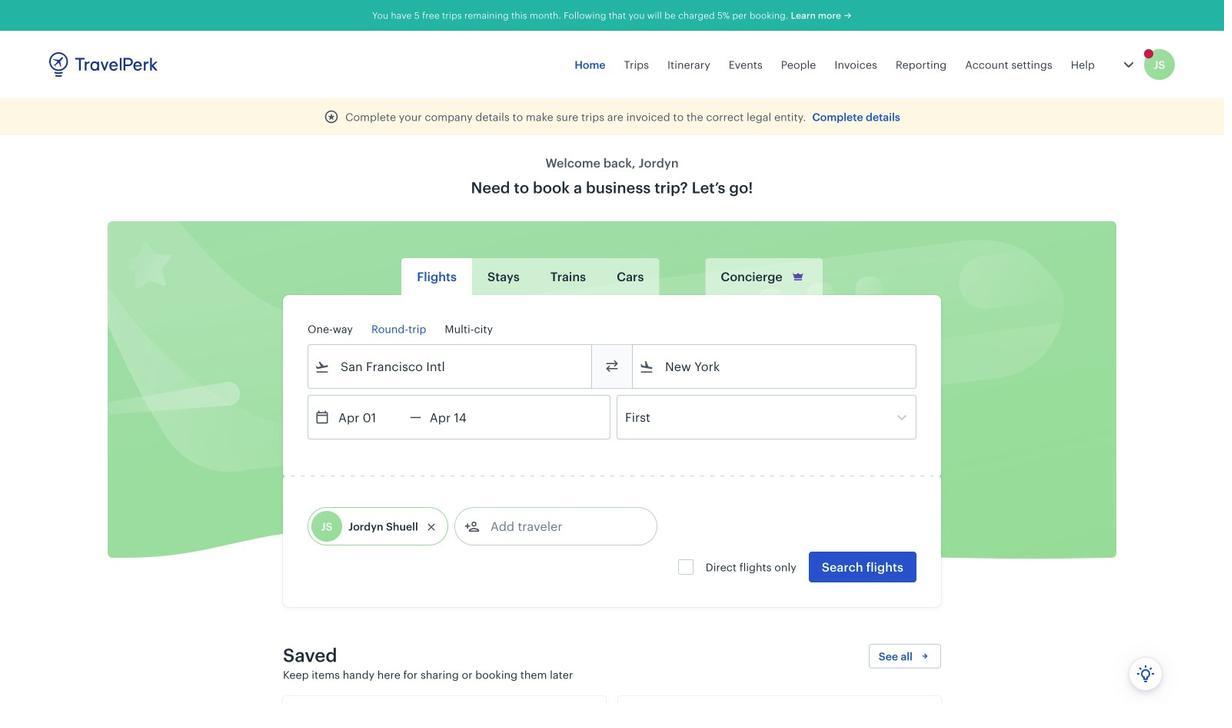 Task type: describe. For each thing, give the bounding box(es) containing it.
Depart text field
[[330, 396, 410, 439]]

Return text field
[[421, 396, 501, 439]]

To search field
[[655, 355, 896, 379]]



Task type: vqa. For each thing, say whether or not it's contained in the screenshot.
the To search field
yes



Task type: locate. For each thing, give the bounding box(es) containing it.
From search field
[[330, 355, 572, 379]]

Add traveler search field
[[480, 515, 640, 539]]



